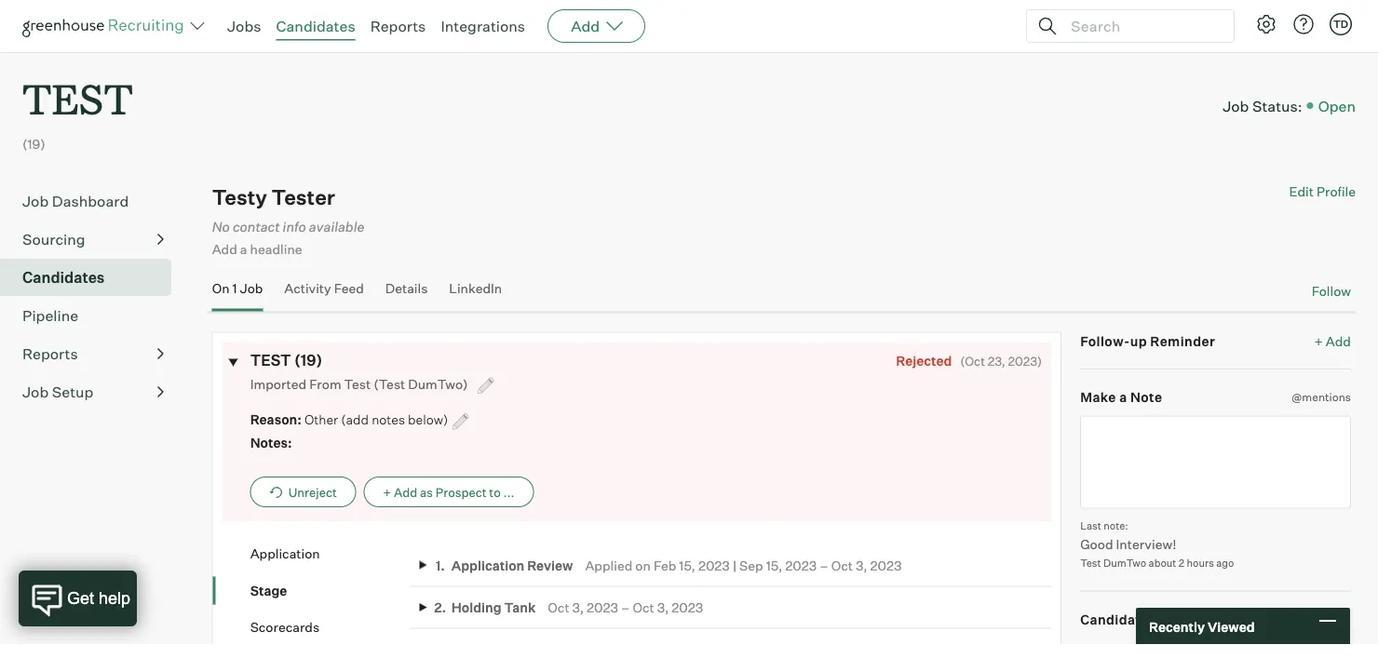 Task type: locate. For each thing, give the bounding box(es) containing it.
+ right the viewed
[[1311, 611, 1319, 628]]

0 horizontal spatial 15,
[[679, 557, 696, 574]]

activity
[[284, 280, 331, 296]]

test
[[22, 71, 133, 126], [250, 351, 291, 370]]

reports link
[[370, 17, 426, 35], [22, 343, 164, 365]]

2 horizontal spatial oct
[[832, 557, 853, 574]]

test left (test
[[344, 376, 371, 392]]

oct
[[832, 557, 853, 574], [548, 599, 570, 616], [633, 599, 655, 616]]

oct down on
[[633, 599, 655, 616]]

unreject button
[[250, 477, 356, 507]]

viewed
[[1208, 619, 1255, 635]]

2.
[[434, 599, 446, 616]]

linkedin link
[[449, 280, 502, 308]]

15, right feb
[[679, 557, 696, 574]]

oct right tank
[[548, 599, 570, 616]]

(19) up from
[[294, 351, 322, 370]]

0 horizontal spatial 3,
[[572, 599, 584, 616]]

2023
[[698, 557, 730, 574], [785, 557, 817, 574], [870, 557, 902, 574], [587, 599, 618, 616], [672, 599, 703, 616]]

a down the contact
[[240, 241, 247, 258]]

on
[[636, 557, 651, 574]]

1 horizontal spatial reports
[[370, 17, 426, 35]]

profile
[[1317, 184, 1356, 200]]

0 vertical spatial edit
[[1289, 184, 1314, 200]]

1 vertical spatial a
[[1120, 389, 1128, 405]]

tags
[[1152, 611, 1184, 628]]

– right "sep"
[[820, 557, 829, 574]]

0 horizontal spatial –
[[621, 599, 630, 616]]

on 1 job link
[[212, 280, 263, 308]]

rejected
[[896, 352, 952, 369]]

job
[[1223, 96, 1249, 115], [22, 192, 49, 211], [240, 280, 263, 296], [22, 383, 49, 402]]

0 horizontal spatial a
[[240, 241, 247, 258]]

dashboard
[[52, 192, 129, 211]]

follow link
[[1312, 282, 1351, 300]]

1 horizontal spatial 3,
[[657, 599, 669, 616]]

– down applied
[[621, 599, 630, 616]]

test for test (19)
[[250, 351, 291, 370]]

(19)
[[22, 136, 45, 152], [294, 351, 322, 370]]

candidates link down sourcing link at the top left of page
[[22, 267, 164, 289]]

oct right "sep"
[[832, 557, 853, 574]]

unreject
[[288, 485, 337, 500]]

0 vertical spatial candidates
[[276, 17, 355, 35]]

...
[[503, 485, 515, 500]]

job dashboard
[[22, 192, 129, 211]]

0 horizontal spatial (19)
[[22, 136, 45, 152]]

1 horizontal spatial test
[[250, 351, 291, 370]]

(19) down test link
[[22, 136, 45, 152]]

application link
[[250, 545, 410, 563]]

a left note
[[1120, 389, 1128, 405]]

note
[[1131, 389, 1163, 405]]

follow
[[1312, 283, 1351, 299]]

reports inside reports link
[[22, 345, 78, 363]]

details link
[[385, 280, 428, 308]]

1 vertical spatial test
[[250, 351, 291, 370]]

about
[[1149, 557, 1177, 569]]

+ down "follow"
[[1315, 333, 1323, 349]]

1 horizontal spatial reports link
[[370, 17, 426, 35]]

1 horizontal spatial test
[[1081, 557, 1101, 569]]

1 vertical spatial candidates link
[[22, 267, 164, 289]]

integrations
[[441, 17, 525, 35]]

test
[[344, 376, 371, 392], [1081, 557, 1101, 569]]

on
[[212, 280, 230, 296]]

test down the good
[[1081, 557, 1101, 569]]

job for job status:
[[1223, 96, 1249, 115]]

test up imported
[[250, 351, 291, 370]]

0 horizontal spatial edit
[[1289, 184, 1314, 200]]

(oct
[[961, 353, 985, 368]]

1 horizontal spatial a
[[1120, 389, 1128, 405]]

as
[[420, 485, 433, 500]]

0 horizontal spatial candidates link
[[22, 267, 164, 289]]

@mentions
[[1292, 390, 1351, 404]]

tank
[[504, 599, 536, 616]]

reports down pipeline
[[22, 345, 78, 363]]

+ for + edit
[[1311, 611, 1319, 628]]

activity feed
[[284, 280, 364, 296]]

15, right "sep"
[[766, 557, 783, 574]]

1 vertical spatial reports
[[22, 345, 78, 363]]

feed
[[334, 280, 364, 296]]

job left status:
[[1223, 96, 1249, 115]]

application up stage
[[250, 546, 320, 562]]

15,
[[679, 557, 696, 574], [766, 557, 783, 574]]

0 horizontal spatial test
[[344, 376, 371, 392]]

reports link down pipeline link
[[22, 343, 164, 365]]

job dashboard link
[[22, 190, 164, 213]]

job up sourcing
[[22, 192, 49, 211]]

0 horizontal spatial reports
[[22, 345, 78, 363]]

1 horizontal spatial candidates
[[276, 17, 355, 35]]

reports link left integrations
[[370, 17, 426, 35]]

0 vertical spatial test
[[344, 376, 371, 392]]

None text field
[[1081, 416, 1351, 509]]

0 vertical spatial candidates link
[[276, 17, 355, 35]]

1 horizontal spatial application
[[451, 557, 525, 574]]

0 vertical spatial +
[[1315, 333, 1323, 349]]

to
[[489, 485, 501, 500]]

jobs
[[227, 17, 261, 35]]

job left setup on the left of the page
[[22, 383, 49, 402]]

test down greenhouse recruiting image
[[22, 71, 133, 126]]

0 vertical spatial a
[[240, 241, 247, 258]]

0 vertical spatial test
[[22, 71, 133, 126]]

imported
[[250, 376, 307, 392]]

1 vertical spatial edit
[[1322, 611, 1347, 628]]

1 vertical spatial (19)
[[294, 351, 322, 370]]

status:
[[1253, 96, 1303, 115]]

stage
[[250, 582, 287, 599]]

stage link
[[250, 581, 410, 600]]

applied
[[585, 557, 633, 574]]

2
[[1179, 557, 1185, 569]]

recently
[[1149, 619, 1205, 635]]

ago
[[1217, 557, 1234, 569]]

1 vertical spatial test
[[1081, 557, 1101, 569]]

follow-up reminder
[[1081, 333, 1216, 349]]

1 vertical spatial +
[[383, 485, 391, 500]]

configure image
[[1256, 13, 1278, 35]]

application
[[250, 546, 320, 562], [451, 557, 525, 574]]

edit profile link
[[1289, 184, 1356, 200]]

candidate
[[1081, 611, 1149, 628]]

1 horizontal spatial oct
[[633, 599, 655, 616]]

test (19)
[[250, 351, 322, 370]]

candidates down sourcing
[[22, 268, 105, 287]]

0 vertical spatial reports
[[370, 17, 426, 35]]

review
[[527, 557, 573, 574]]

add inside button
[[394, 485, 417, 500]]

1 horizontal spatial 15,
[[766, 557, 783, 574]]

1 vertical spatial reports link
[[22, 343, 164, 365]]

2 vertical spatial +
[[1311, 611, 1319, 628]]

1 horizontal spatial –
[[820, 557, 829, 574]]

0 horizontal spatial test
[[22, 71, 133, 126]]

job for job setup
[[22, 383, 49, 402]]

–
[[820, 557, 829, 574], [621, 599, 630, 616]]

interview!
[[1116, 536, 1177, 552]]

candidates link right jobs link
[[276, 17, 355, 35]]

1 vertical spatial candidates
[[22, 268, 105, 287]]

+ for + add as prospect to ...
[[383, 485, 391, 500]]

hours
[[1187, 557, 1214, 569]]

candidates
[[276, 17, 355, 35], [22, 268, 105, 287]]

candidates right jobs link
[[276, 17, 355, 35]]

application up holding
[[451, 557, 525, 574]]

1 horizontal spatial edit
[[1322, 611, 1347, 628]]

+ left as
[[383, 485, 391, 500]]

1 horizontal spatial candidates link
[[276, 17, 355, 35]]

0 vertical spatial (19)
[[22, 136, 45, 152]]

0 horizontal spatial candidates
[[22, 268, 105, 287]]

1 vertical spatial –
[[621, 599, 630, 616]]

notes
[[372, 411, 405, 428]]

scorecards link
[[250, 618, 410, 636]]

testy tester no contact info available add a headline
[[212, 185, 365, 258]]

reports
[[370, 17, 426, 35], [22, 345, 78, 363]]

scorecards
[[250, 619, 320, 635]]

+ inside button
[[383, 485, 391, 500]]

0 vertical spatial –
[[820, 557, 829, 574]]

setup
[[52, 383, 93, 402]]

reports left integrations
[[370, 17, 426, 35]]



Task type: describe. For each thing, give the bounding box(es) containing it.
2 horizontal spatial 3,
[[856, 557, 868, 574]]

below)
[[408, 411, 448, 428]]

0 horizontal spatial oct
[[548, 599, 570, 616]]

reason: other (add notes below)
[[250, 411, 448, 428]]

integrations link
[[441, 17, 525, 35]]

tester
[[272, 185, 335, 210]]

note:
[[1104, 520, 1129, 532]]

no
[[212, 218, 230, 235]]

available
[[309, 218, 365, 235]]

(test
[[374, 376, 405, 392]]

1 horizontal spatial (19)
[[294, 351, 322, 370]]

23,
[[988, 353, 1006, 368]]

job right the 1
[[240, 280, 263, 296]]

dumtwo)
[[408, 376, 468, 392]]

1. application review applied on  feb 15, 2023 | sep 15, 2023 – oct 3, 2023
[[436, 557, 902, 574]]

(add
[[341, 411, 369, 428]]

add inside popup button
[[571, 17, 600, 35]]

job setup link
[[22, 381, 164, 403]]

+ edit link
[[1306, 607, 1351, 632]]

test for test
[[22, 71, 133, 126]]

follow-
[[1081, 333, 1130, 349]]

reminder
[[1151, 333, 1216, 349]]

good
[[1081, 536, 1113, 552]]

pipeline
[[22, 307, 78, 325]]

candidate tags
[[1081, 611, 1184, 628]]

last
[[1081, 520, 1102, 532]]

test inside "last note: good interview! test dumtwo               about 2 hours               ago"
[[1081, 557, 1101, 569]]

contact
[[233, 218, 280, 235]]

1
[[232, 280, 237, 296]]

+ add as prospect to ... button
[[364, 477, 534, 507]]

td button
[[1330, 13, 1352, 35]]

linkedin
[[449, 280, 502, 296]]

feb
[[654, 557, 676, 574]]

greenhouse recruiting image
[[22, 15, 190, 37]]

0 horizontal spatial application
[[250, 546, 320, 562]]

job setup
[[22, 383, 93, 402]]

info
[[283, 218, 306, 235]]

other
[[304, 411, 338, 428]]

candidates inside candidates link
[[22, 268, 105, 287]]

job for job dashboard
[[22, 192, 49, 211]]

1 15, from the left
[[679, 557, 696, 574]]

recently viewed
[[1149, 619, 1255, 635]]

imported from test (test dumtwo)
[[250, 376, 471, 392]]

sourcing link
[[22, 228, 164, 251]]

td button
[[1326, 9, 1356, 39]]

1.
[[436, 557, 445, 574]]

+ add link
[[1315, 332, 1351, 350]]

@mentions link
[[1292, 388, 1351, 406]]

test link
[[22, 52, 133, 130]]

details
[[385, 280, 428, 296]]

headline
[[250, 241, 302, 258]]

make
[[1081, 389, 1117, 405]]

open
[[1319, 96, 1356, 115]]

2 15, from the left
[[766, 557, 783, 574]]

sep
[[740, 557, 763, 574]]

0 horizontal spatial reports link
[[22, 343, 164, 365]]

+ edit
[[1311, 611, 1347, 628]]

add button
[[548, 9, 646, 43]]

|
[[733, 557, 737, 574]]

2. holding tank oct 3, 2023 – oct 3, 2023
[[434, 599, 703, 616]]

jobs link
[[227, 17, 261, 35]]

on 1 job
[[212, 280, 263, 296]]

0 vertical spatial reports link
[[370, 17, 426, 35]]

reason:
[[250, 411, 302, 428]]

pipeline link
[[22, 305, 164, 327]]

2023)
[[1008, 353, 1042, 368]]

+ for + add
[[1315, 333, 1323, 349]]

prospect
[[436, 485, 487, 500]]

testy
[[212, 185, 267, 210]]

sourcing
[[22, 230, 85, 249]]

holding
[[451, 599, 502, 616]]

edit profile
[[1289, 184, 1356, 200]]

up
[[1130, 333, 1147, 349]]

last note: good interview! test dumtwo               about 2 hours               ago
[[1081, 520, 1234, 569]]

dumtwo
[[1104, 557, 1147, 569]]

from
[[309, 376, 341, 392]]

Search text field
[[1066, 13, 1217, 40]]

job status:
[[1223, 96, 1303, 115]]

notes:
[[250, 435, 292, 451]]

add inside testy tester no contact info available add a headline
[[212, 241, 237, 258]]

a inside testy tester no contact info available add a headline
[[240, 241, 247, 258]]

make a note
[[1081, 389, 1163, 405]]

+ add
[[1315, 333, 1351, 349]]



Task type: vqa. For each thing, say whether or not it's contained in the screenshot.
3rd None Edit
no



